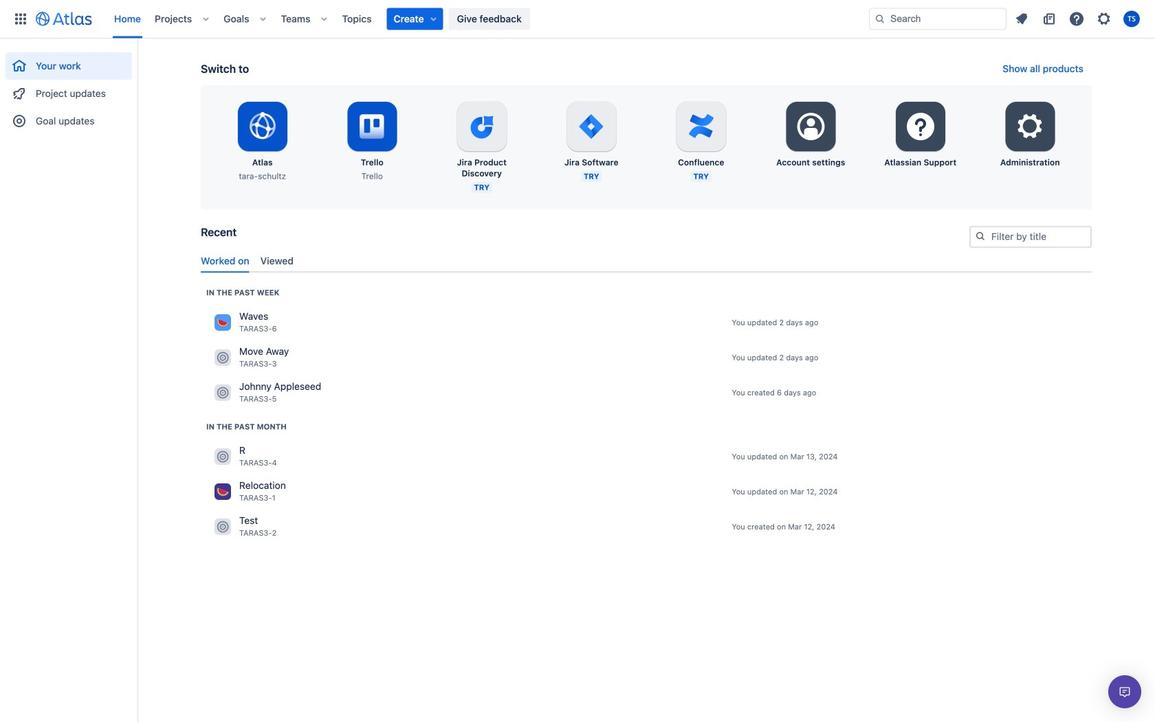 Task type: locate. For each thing, give the bounding box(es) containing it.
2 heading from the top
[[206, 421, 287, 432]]

1 heading from the top
[[206, 287, 280, 298]]

0 vertical spatial heading
[[206, 287, 280, 298]]

Filter by title field
[[971, 227, 1091, 247]]

1 townsquare image from the top
[[215, 314, 231, 331]]

help image
[[1069, 11, 1085, 27]]

1 vertical spatial heading
[[206, 421, 287, 432]]

townsquare image
[[215, 314, 231, 331], [215, 384, 231, 401]]

0 horizontal spatial settings image
[[794, 110, 827, 143]]

group
[[6, 39, 132, 139]]

settings image
[[904, 110, 937, 143]]

banner
[[0, 0, 1155, 39]]

tab list
[[195, 250, 1098, 273]]

heading
[[206, 287, 280, 298], [206, 421, 287, 432]]

1 vertical spatial townsquare image
[[215, 384, 231, 401]]

top element
[[8, 0, 869, 38]]

0 vertical spatial townsquare image
[[215, 314, 231, 331]]

None search field
[[869, 8, 1007, 30]]

townsquare image
[[215, 349, 231, 366], [215, 448, 231, 465], [215, 483, 231, 500], [215, 518, 231, 535]]

1 townsquare image from the top
[[215, 349, 231, 366]]

notifications image
[[1014, 11, 1030, 27]]

settings image
[[1096, 11, 1113, 27], [794, 110, 827, 143], [1014, 110, 1047, 143]]



Task type: vqa. For each thing, say whether or not it's contained in the screenshot.
the 'more' Icon at the top right of the page
no



Task type: describe. For each thing, give the bounding box(es) containing it.
search image
[[875, 13, 886, 24]]

switch to... image
[[12, 11, 29, 27]]

4 townsquare image from the top
[[215, 518, 231, 535]]

2 townsquare image from the top
[[215, 448, 231, 465]]

Search field
[[869, 8, 1007, 30]]

account image
[[1124, 11, 1140, 27]]

search image
[[975, 231, 986, 242]]

2 townsquare image from the top
[[215, 384, 231, 401]]

2 horizontal spatial settings image
[[1096, 11, 1113, 27]]

3 townsquare image from the top
[[215, 483, 231, 500]]

open intercom messenger image
[[1117, 684, 1133, 700]]

1 horizontal spatial settings image
[[1014, 110, 1047, 143]]



